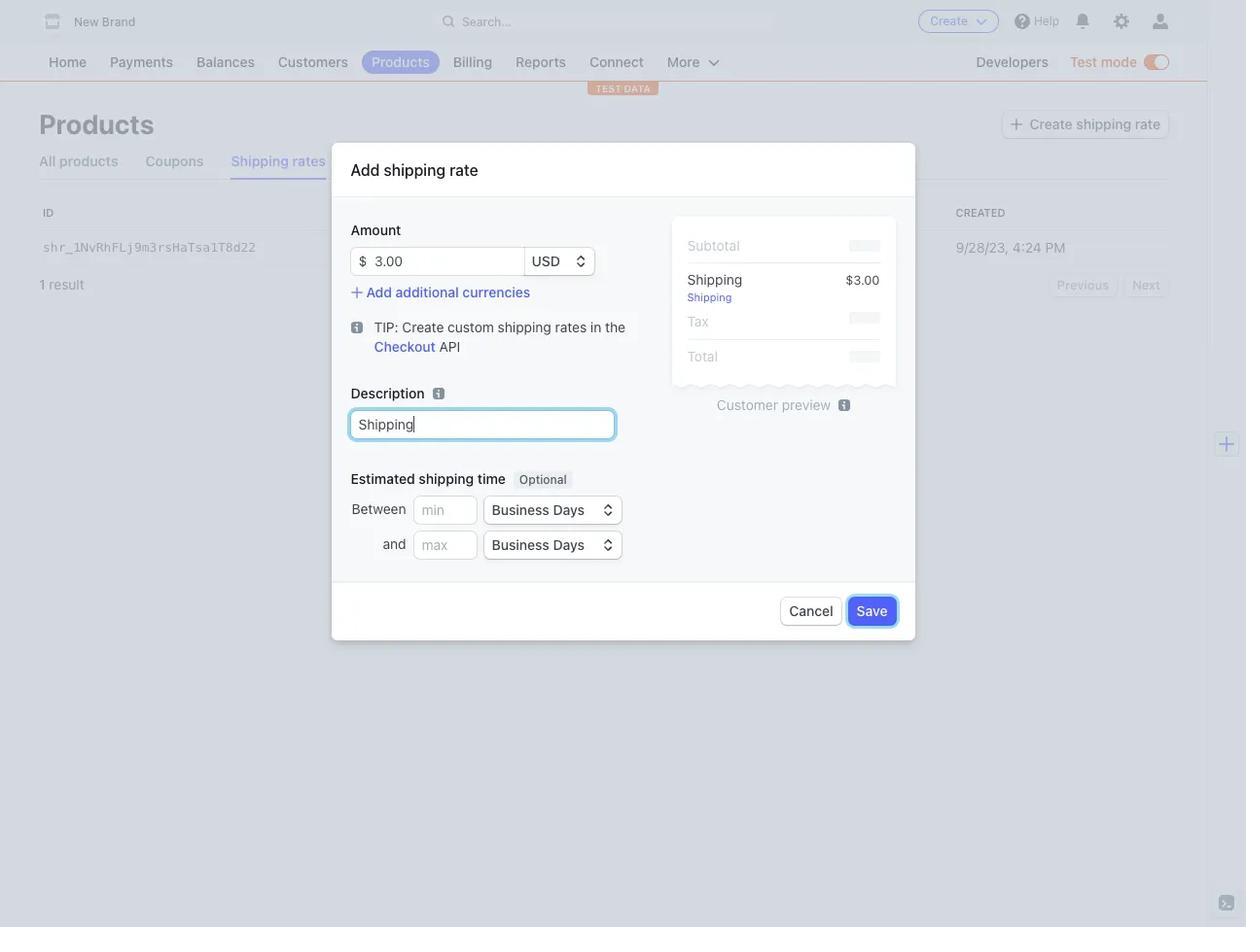Task type: locate. For each thing, give the bounding box(es) containing it.
customers link
[[268, 51, 358, 74]]

rate
[[1135, 116, 1160, 132], [449, 162, 478, 179]]

shipping inside button
[[1076, 116, 1131, 132]]

balances link
[[187, 51, 265, 74]]

1 horizontal spatial tax
[[687, 314, 709, 330]]

pricing tables link
[[440, 144, 530, 179]]

rate for create shipping rate
[[1135, 116, 1160, 132]]

1
[[39, 276, 45, 293]]

svg image
[[1010, 119, 1022, 130], [351, 322, 362, 334]]

products up 'products'
[[39, 108, 154, 140]]

2 horizontal spatial create
[[1030, 116, 1073, 132]]

home link
[[39, 51, 96, 74]]

usd right '$10.00'
[[724, 239, 752, 256]]

add for add additional currencies
[[366, 284, 392, 301]]

shipping for create shipping rate
[[1076, 116, 1131, 132]]

rate for add shipping rate
[[449, 162, 478, 179]]

4:24
[[1012, 239, 1042, 256]]

additional
[[396, 284, 459, 301]]

svg image down developers link
[[1010, 119, 1022, 130]]

and
[[383, 536, 406, 553]]

the
[[605, 319, 625, 336]]

help
[[1034, 14, 1059, 28]]

create up developers link
[[930, 14, 968, 28]]

test data
[[595, 83, 651, 94]]

create for create
[[930, 14, 968, 28]]

rate down "mode"
[[1135, 116, 1160, 132]]

rates left in
[[555, 319, 587, 336]]

tax right shipping rates
[[353, 153, 376, 169]]

active
[[849, 241, 884, 256]]

1 horizontal spatial svg image
[[1010, 119, 1022, 130]]

9/28/23, 4:24 pm
[[956, 239, 1066, 256]]

1 vertical spatial add
[[366, 284, 392, 301]]

tab list containing all products
[[39, 144, 1168, 180]]

0 horizontal spatial tax
[[353, 153, 376, 169]]

description
[[351, 386, 425, 402]]

mode
[[1101, 53, 1137, 70]]

amount up '$10.00'
[[676, 206, 725, 219]]

0 vertical spatial svg image
[[1010, 119, 1022, 130]]

1 vertical spatial products
[[39, 108, 154, 140]]

pricing tables
[[440, 153, 530, 169]]

2 vertical spatial create
[[402, 319, 444, 336]]

svg image for tip: create custom shipping rates in the
[[351, 322, 362, 334]]

1 horizontal spatial usd
[[724, 239, 752, 256]]

0 horizontal spatial svg image
[[351, 322, 362, 334]]

all
[[39, 153, 56, 169]]

test
[[1070, 53, 1097, 70]]

1 horizontal spatial amount
[[676, 206, 725, 219]]

add shipping rate
[[351, 162, 478, 179]]

1 horizontal spatial products
[[372, 53, 430, 70]]

add additional currencies
[[366, 284, 530, 301]]

in
[[590, 319, 601, 336]]

save button
[[849, 599, 895, 626]]

new brand button
[[39, 8, 155, 35]]

add inside "button"
[[366, 284, 392, 301]]

new brand
[[74, 15, 135, 29]]

0 vertical spatial tax
[[353, 153, 376, 169]]

create up checkout link on the left top of page
[[402, 319, 444, 336]]

create shipping rate button
[[1002, 111, 1168, 138]]

rates left pricing
[[379, 153, 413, 169]]

add
[[351, 162, 380, 179], [366, 284, 392, 301]]

$
[[358, 253, 367, 270]]

0 horizontal spatial create
[[402, 319, 444, 336]]

preview
[[782, 397, 831, 414]]

max text field
[[414, 532, 476, 560]]

shipping inside tip: create custom shipping rates in the checkout api
[[498, 319, 551, 336]]

home
[[49, 53, 87, 70]]

optional
[[519, 473, 567, 488]]

$10.00 usd link
[[668, 231, 835, 266]]

usd right regular
[[532, 253, 560, 270]]

0 horizontal spatial rates
[[292, 153, 326, 169]]

previous button
[[1049, 273, 1117, 297]]

rates inside tip: create custom shipping rates in the checkout api
[[555, 319, 587, 336]]

shipping for add shipping rate
[[384, 162, 446, 179]]

shipping
[[231, 153, 289, 169], [506, 239, 561, 256], [687, 272, 742, 288], [687, 291, 732, 304]]

0 horizontal spatial amount
[[351, 222, 401, 239]]

rate left tables
[[449, 162, 478, 179]]

estimated shipping time
[[351, 471, 506, 488]]

create down test
[[1030, 116, 1073, 132]]

0 vertical spatial amount
[[676, 206, 725, 219]]

add down $
[[366, 284, 392, 301]]

Description text field
[[351, 412, 613, 439]]

min text field
[[414, 497, 476, 525]]

billing link
[[443, 51, 502, 74]]

brand
[[102, 15, 135, 29]]

created
[[956, 206, 1005, 219]]

rates inside 'link'
[[292, 153, 326, 169]]

9/28/23, 4:24 pm link
[[948, 231, 1168, 266]]

1 vertical spatial create
[[1030, 116, 1073, 132]]

add right shipping rates 'link'
[[351, 162, 380, 179]]

0 vertical spatial add
[[351, 162, 380, 179]]

svg image left tip:
[[351, 322, 362, 334]]

0 vertical spatial products
[[372, 53, 430, 70]]

more button
[[657, 51, 729, 74]]

products
[[372, 53, 430, 70], [39, 108, 154, 140]]

0 horizontal spatial rate
[[449, 162, 478, 179]]

1 vertical spatial tax
[[687, 314, 709, 330]]

new
[[74, 15, 99, 29]]

tip:
[[374, 319, 398, 336]]

tax up total
[[687, 314, 709, 330]]

1 horizontal spatial rate
[[1135, 116, 1160, 132]]

create
[[930, 14, 968, 28], [1030, 116, 1073, 132], [402, 319, 444, 336]]

1 vertical spatial rate
[[449, 162, 478, 179]]

products left billing
[[372, 53, 430, 70]]

rate inside button
[[1135, 116, 1160, 132]]

search…
[[462, 14, 511, 29]]

0 horizontal spatial usd
[[532, 253, 560, 270]]

api
[[439, 339, 460, 355]]

0 vertical spatial create
[[930, 14, 968, 28]]

tab list
[[39, 144, 1168, 180]]

0 vertical spatial rate
[[1135, 116, 1160, 132]]

shipping for estimated shipping time
[[419, 471, 474, 488]]

Search… search field
[[431, 9, 776, 34]]

shipping rates link
[[231, 144, 326, 179]]

1 horizontal spatial create
[[930, 14, 968, 28]]

2 horizontal spatial rates
[[555, 319, 587, 336]]

1 vertical spatial svg image
[[351, 322, 362, 334]]

save
[[857, 603, 888, 620]]

rates
[[292, 153, 326, 169], [379, 153, 413, 169], [555, 319, 587, 336]]

connect
[[589, 53, 644, 70]]

regular shipping
[[454, 239, 561, 256]]

1 horizontal spatial rates
[[379, 153, 413, 169]]

svg image inside create shipping rate button
[[1010, 119, 1022, 130]]

more
[[667, 53, 700, 70]]

tax inside tab list
[[353, 153, 376, 169]]

rates left tax rates at top
[[292, 153, 326, 169]]

customer preview
[[717, 397, 831, 414]]

amount up $
[[351, 222, 401, 239]]



Task type: vqa. For each thing, say whether or not it's contained in the screenshot.
Growth
no



Task type: describe. For each thing, give the bounding box(es) containing it.
products
[[59, 153, 118, 169]]

1 vertical spatial amount
[[351, 222, 401, 239]]

products link
[[362, 51, 439, 74]]

0 horizontal spatial products
[[39, 108, 154, 140]]

checkout link
[[374, 339, 436, 355]]

9/28/23,
[[956, 239, 1009, 256]]

shr_1nvrhflj9m3rshatsa1t8d22 link
[[39, 231, 447, 266]]

tax rates
[[353, 153, 413, 169]]

1 result
[[39, 276, 84, 293]]

reports link
[[506, 51, 576, 74]]

data
[[624, 83, 651, 94]]

balances
[[197, 53, 255, 70]]

cancel
[[789, 603, 833, 620]]

billing
[[453, 53, 492, 70]]

add for add shipping rate
[[351, 162, 380, 179]]

pm
[[1045, 239, 1066, 256]]

create button
[[919, 10, 999, 33]]

customer
[[717, 397, 778, 414]]

all products link
[[39, 144, 118, 179]]

test
[[595, 83, 621, 94]]

usd inside dropdown button
[[532, 253, 560, 270]]

time
[[477, 471, 506, 488]]

developers link
[[966, 51, 1058, 74]]

$ button
[[351, 248, 367, 276]]

$10.00
[[676, 239, 720, 256]]

subtotal
[[687, 238, 740, 254]]

svg image for create shipping rate
[[1010, 119, 1022, 130]]

total
[[687, 349, 718, 365]]

previous
[[1057, 277, 1109, 293]]

coupons
[[145, 153, 204, 169]]

estimated
[[351, 471, 415, 488]]

tax rates link
[[353, 144, 413, 179]]

add additional currencies button
[[351, 283, 530, 303]]

tip: create custom shipping rates in the checkout api
[[374, 319, 625, 355]]

create for create shipping rate
[[1030, 116, 1073, 132]]

result
[[49, 276, 84, 293]]

usd button
[[524, 248, 594, 276]]

create shipping rate
[[1030, 116, 1160, 132]]

shipping inside 'link'
[[231, 153, 289, 169]]

status
[[843, 206, 885, 219]]

next button
[[1125, 273, 1168, 297]]

$3.00
[[846, 273, 880, 288]]

currencies
[[462, 284, 530, 301]]

rates for shipping rates
[[292, 153, 326, 169]]

create inside tip: create custom shipping rates in the checkout api
[[402, 319, 444, 336]]

all products
[[39, 153, 118, 169]]

tax for tax rates
[[353, 153, 376, 169]]

connect link
[[580, 51, 654, 74]]

tax for tax
[[687, 314, 709, 330]]

shipping rates
[[231, 153, 326, 169]]

cancel button
[[781, 599, 841, 626]]

payments link
[[100, 51, 183, 74]]

developers
[[976, 53, 1049, 70]]

checkout
[[374, 339, 436, 355]]

0.00 text field
[[367, 248, 524, 276]]

custom
[[448, 319, 494, 336]]

next
[[1132, 277, 1160, 293]]

between
[[352, 501, 406, 518]]

test mode
[[1070, 53, 1137, 70]]

customers
[[278, 53, 348, 70]]

payments
[[110, 53, 173, 70]]

regular shipping link
[[447, 231, 668, 266]]

id
[[43, 206, 54, 219]]

$10.00 usd
[[676, 239, 752, 256]]

reports
[[516, 53, 566, 70]]

rates for tax rates
[[379, 153, 413, 169]]

active link
[[835, 231, 948, 266]]

help button
[[1007, 6, 1067, 37]]

coupons link
[[145, 144, 204, 179]]

shr_1nvrhflj9m3rshatsa1t8d22
[[43, 240, 256, 255]]

regular
[[454, 239, 502, 256]]



